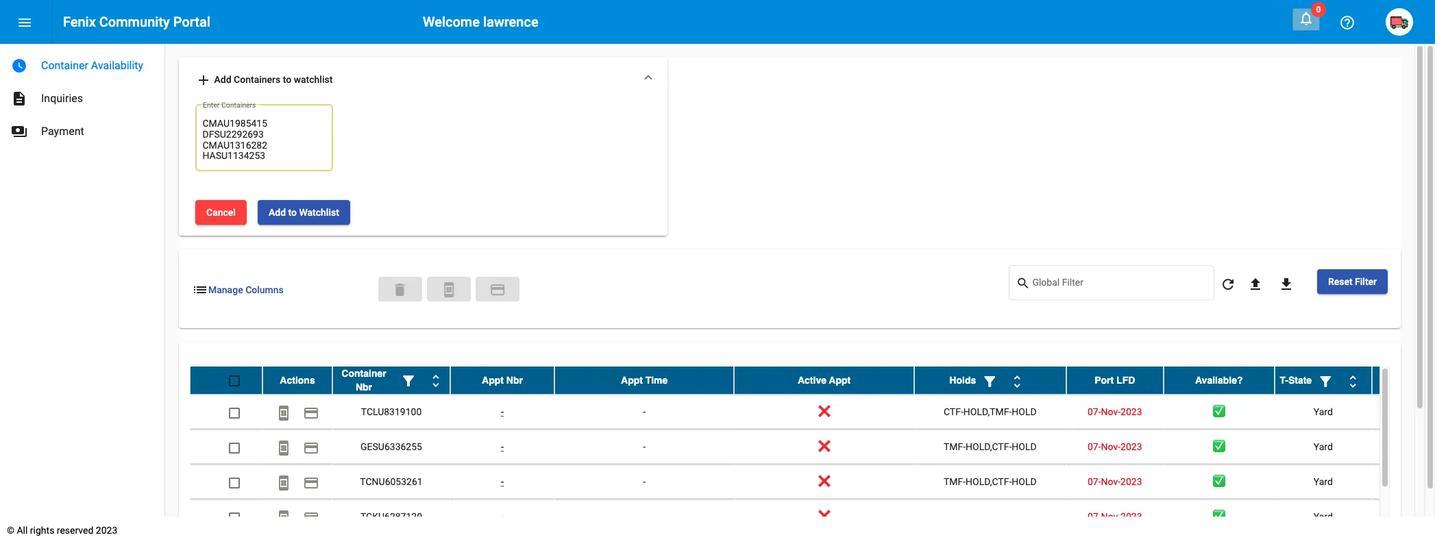 Task type: vqa. For each thing, say whether or not it's contained in the screenshot.
'unfold_more' button to the middle
yes



Task type: describe. For each thing, give the bounding box(es) containing it.
appt nbr
[[482, 375, 523, 386]]

no color image containing description
[[11, 90, 27, 107]]

2 column header from the left
[[914, 367, 1066, 394]]

refresh button
[[1214, 270, 1242, 297]]

nbr for container nbr
[[356, 382, 372, 393]]

cancel
[[206, 207, 236, 218]]

list manage columns
[[192, 282, 284, 298]]

add to watchlist
[[269, 207, 339, 218]]

active
[[798, 375, 827, 386]]

navigation containing watch_later
[[0, 44, 164, 148]]

payment for tclu8319100
[[303, 405, 319, 421]]

yard for tcku6287120
[[1314, 512, 1333, 522]]

cell for tcku6287120
[[1372, 500, 1435, 534]]

no color image inside the file_upload button
[[1247, 276, 1264, 292]]

3 column header from the left
[[1275, 367, 1372, 394]]

rights
[[30, 525, 54, 536]]

t-state filter_alt
[[1280, 373, 1334, 390]]

2 row from the top
[[190, 395, 1435, 430]]

container for nbr
[[342, 368, 386, 379]]

07- for gesu6336255
[[1088, 442, 1101, 453]]

hold,ctf- for tcnu6053261
[[966, 477, 1012, 488]]

add to watchlist button
[[258, 200, 350, 225]]

list
[[192, 282, 208, 298]]

hold for tcnu6053261
[[1012, 477, 1037, 488]]

add
[[195, 72, 212, 89]]

❌ for tclu8319100
[[818, 407, 830, 418]]

active appt column header
[[734, 367, 914, 394]]

appt for appt time
[[621, 375, 643, 386]]

payment for tcnu6053261
[[303, 475, 319, 491]]

watchlist
[[299, 207, 339, 218]]

- link for gesu6336255
[[501, 442, 504, 453]]

hold,tmf-
[[963, 407, 1012, 418]]

available? column header
[[1164, 367, 1275, 394]]

appt time column header
[[554, 367, 734, 394]]

reset filter
[[1328, 276, 1377, 287]]

add add containers to watchlist
[[195, 72, 333, 89]]

description
[[11, 90, 27, 107]]

storage
[[1382, 368, 1418, 379]]

hold for tclu8319100
[[1012, 407, 1037, 418]]

port lfd column header
[[1066, 367, 1164, 394]]

tcnu6053261
[[360, 477, 423, 488]]

nov- for tclu8319100
[[1101, 407, 1121, 418]]

4 row from the top
[[190, 465, 1435, 500]]

inquiries
[[41, 92, 83, 105]]

3 filter_alt from the left
[[1317, 373, 1334, 390]]

tmf- for gesu6336255
[[944, 442, 966, 453]]

port lfd
[[1095, 375, 1135, 386]]

1 column header from the left
[[332, 367, 450, 394]]

container availability
[[41, 59, 143, 72]]

grid containing filter_alt
[[190, 367, 1435, 544]]

tclu8319100
[[361, 407, 422, 418]]

2 filter_alt from the left
[[982, 373, 998, 390]]

payment button for tclu8319100
[[297, 398, 325, 426]]

help_outline
[[1339, 15, 1356, 31]]

07-nov-2023 for tcnu6053261
[[1088, 477, 1142, 488]]

yard for tcnu6053261
[[1314, 477, 1333, 488]]

manage
[[208, 285, 243, 295]]

no color image inside refresh button
[[1220, 276, 1236, 292]]

07- for tcnu6053261
[[1088, 477, 1101, 488]]

Global Watchlist Filter field
[[1032, 280, 1207, 291]]

help_outline button
[[1334, 8, 1361, 36]]

cell for gesu6336255
[[1372, 430, 1435, 464]]

07-nov-2023 for gesu6336255
[[1088, 442, 1142, 453]]

2023 for tcku6287120
[[1121, 512, 1142, 522]]

search
[[1016, 276, 1030, 290]]

welcome lawrence
[[423, 14, 538, 30]]

yard for tclu8319100
[[1314, 407, 1333, 418]]

all
[[17, 525, 28, 536]]

©
[[7, 525, 14, 536]]

✅ for gesu6336255
[[1213, 442, 1225, 453]]

storage charges column header
[[1372, 367, 1435, 394]]

no color image inside unfold_more button
[[1345, 373, 1361, 390]]

gesu6336255
[[361, 442, 422, 453]]

tmf-hold,ctf-hold for gesu6336255
[[944, 442, 1037, 453]]

no color image containing list
[[192, 282, 208, 298]]

state
[[1288, 375, 1312, 386]]

1 unfold_more from the left
[[428, 373, 444, 390]]

ctf-hold,tmf-hold
[[944, 407, 1037, 418]]

book_online button for tcku6287120
[[270, 503, 297, 531]]

payment button for tcnu6053261
[[297, 468, 325, 496]]

3 row from the top
[[190, 430, 1435, 465]]

book_online button for tcnu6053261
[[270, 468, 297, 496]]

unfold_more for filter_alt
[[1009, 373, 1025, 390]]

filter_alt button for state
[[1312, 367, 1339, 394]]

book_online for tcnu6053261
[[276, 475, 292, 491]]

appt for appt nbr
[[482, 375, 504, 386]]

no color image inside file_download button
[[1278, 276, 1295, 292]]

❌ for tcnu6053261
[[818, 477, 830, 488]]

payment button for tcku6287120
[[297, 503, 325, 531]]

appt time
[[621, 375, 668, 386]]

active appt
[[798, 375, 851, 386]]

tmf-hold,ctf-hold for tcnu6053261
[[944, 477, 1037, 488]]

delete image
[[392, 282, 409, 298]]

© all rights reserved 2023
[[7, 525, 117, 536]]

unfold_more button for filter_alt
[[1004, 367, 1031, 394]]

07- for tcku6287120
[[1088, 512, 1101, 522]]

add inside the 'add add containers to watchlist'
[[214, 74, 231, 85]]

book_online for tcku6287120
[[276, 510, 292, 526]]



Task type: locate. For each thing, give the bounding box(es) containing it.
delete button
[[379, 277, 422, 301]]

1 horizontal spatial filter_alt button
[[976, 367, 1004, 394]]

container up inquiries
[[41, 59, 88, 72]]

no color image containing payments
[[11, 123, 27, 140]]

filter
[[1355, 276, 1377, 287]]

holds
[[949, 375, 976, 386]]

07-nov-2023 for tcku6287120
[[1088, 512, 1142, 522]]

actions
[[280, 375, 315, 386]]

payment button
[[476, 277, 520, 301], [297, 398, 325, 426], [297, 433, 325, 461], [297, 468, 325, 496], [297, 503, 325, 531]]

0 horizontal spatial appt
[[482, 375, 504, 386]]

nov- for tcku6287120
[[1101, 512, 1121, 522]]

0 vertical spatial tmf-hold,ctf-hold
[[944, 442, 1037, 453]]

add left watchlist
[[269, 207, 286, 218]]

to left watchlist
[[288, 207, 297, 218]]

0 vertical spatial tmf-
[[944, 442, 966, 453]]

1 row from the top
[[190, 367, 1435, 395]]

no color image inside menu button
[[16, 15, 33, 31]]

add
[[214, 74, 231, 85], [269, 207, 286, 218]]

file_download button
[[1273, 270, 1300, 297]]

delete
[[392, 282, 409, 298]]

2 filter_alt button from the left
[[976, 367, 1004, 394]]

0 vertical spatial hold,ctf-
[[966, 442, 1012, 453]]

payment
[[41, 125, 84, 138]]

None text field
[[203, 117, 326, 163]]

actions column header
[[262, 367, 332, 394]]

0 horizontal spatial column header
[[332, 367, 450, 394]]

notifications_none
[[1298, 10, 1315, 27]]

reserved
[[57, 525, 93, 536]]

3 yard from the top
[[1314, 477, 1333, 488]]

container for availability
[[41, 59, 88, 72]]

3 07- from the top
[[1088, 477, 1101, 488]]

0 horizontal spatial filter_alt button
[[395, 367, 422, 394]]

4 ✅ from the top
[[1213, 512, 1225, 522]]

hold for gesu6336255
[[1012, 442, 1037, 453]]

- link for tclu8319100
[[501, 407, 504, 418]]

hold
[[1012, 407, 1037, 418], [1012, 442, 1037, 453], [1012, 477, 1037, 488]]

0 horizontal spatial filter_alt
[[400, 373, 417, 390]]

unfold_more left appt nbr
[[428, 373, 444, 390]]

grid
[[190, 367, 1435, 544]]

storage charges
[[1381, 368, 1419, 393]]

- link
[[501, 407, 504, 418], [501, 442, 504, 453], [501, 477, 504, 488], [501, 512, 504, 522]]

2 ✅ from the top
[[1213, 442, 1225, 453]]

book_online for tclu8319100
[[276, 405, 292, 421]]

filter_alt right holds
[[982, 373, 998, 390]]

add right add
[[214, 74, 231, 85]]

column header
[[332, 367, 450, 394], [914, 367, 1066, 394], [1275, 367, 1372, 394]]

add inside "button"
[[269, 207, 286, 218]]

unfold_more button for state
[[1339, 367, 1367, 394]]

menu button
[[11, 8, 38, 36]]

1 nov- from the top
[[1101, 407, 1121, 418]]

availability
[[91, 59, 143, 72]]

4 - link from the top
[[501, 512, 504, 522]]

available?
[[1195, 375, 1243, 386]]

2 horizontal spatial unfold_more
[[1345, 373, 1361, 390]]

reset
[[1328, 276, 1353, 287]]

3 ✅ from the top
[[1213, 477, 1225, 488]]

3 filter_alt button from the left
[[1312, 367, 1339, 394]]

book_online button for tclu8319100
[[270, 398, 297, 426]]

2 appt from the left
[[621, 375, 643, 386]]

no color image containing file_upload
[[1247, 276, 1264, 292]]

1 horizontal spatial nbr
[[506, 375, 523, 386]]

2 07- from the top
[[1088, 442, 1101, 453]]

to
[[283, 74, 291, 85], [288, 207, 297, 218]]

07-nov-2023
[[1088, 407, 1142, 418], [1088, 442, 1142, 453], [1088, 477, 1142, 488], [1088, 512, 1142, 522]]

menu
[[16, 15, 33, 31]]

4 07-nov-2023 from the top
[[1088, 512, 1142, 522]]

cell for tclu8319100
[[1372, 395, 1435, 429]]

no color image containing search
[[1016, 275, 1032, 292]]

filter_alt button for filter_alt
[[976, 367, 1004, 394]]

book_online
[[441, 282, 457, 298], [276, 405, 292, 421], [276, 440, 292, 456], [276, 475, 292, 491], [276, 510, 292, 526]]

1 - link from the top
[[501, 407, 504, 418]]

file_upload button
[[1242, 270, 1269, 297]]

❌
[[818, 407, 830, 418], [818, 442, 830, 453], [818, 477, 830, 488], [818, 512, 830, 522]]

1 horizontal spatial add
[[269, 207, 286, 218]]

fenix
[[63, 14, 96, 30]]

2023 for tcnu6053261
[[1121, 477, 1142, 488]]

hold,ctf- for gesu6336255
[[966, 442, 1012, 453]]

1 unfold_more button from the left
[[422, 367, 450, 394]]

❌ for gesu6336255
[[818, 442, 830, 453]]

1 filter_alt from the left
[[400, 373, 417, 390]]

2 07-nov-2023 from the top
[[1088, 442, 1142, 453]]

refresh
[[1220, 276, 1236, 292]]

4 yard from the top
[[1314, 512, 1333, 522]]

row
[[190, 367, 1435, 395], [190, 395, 1435, 430], [190, 430, 1435, 465], [190, 465, 1435, 500], [190, 500, 1435, 535]]

✅
[[1213, 407, 1225, 418], [1213, 442, 1225, 453], [1213, 477, 1225, 488], [1213, 512, 1225, 522]]

container up tclu8319100
[[342, 368, 386, 379]]

07- for tclu8319100
[[1088, 407, 1101, 418]]

unfold_more for state
[[1345, 373, 1361, 390]]

2 unfold_more button from the left
[[1004, 367, 1031, 394]]

2023 for gesu6336255
[[1121, 442, 1142, 453]]

1 horizontal spatial column header
[[914, 367, 1066, 394]]

2 horizontal spatial appt
[[829, 375, 851, 386]]

unfold_more button right t-state filter_alt
[[1339, 367, 1367, 394]]

columns
[[245, 285, 284, 295]]

nbr inside column header
[[506, 375, 523, 386]]

container inside navigation
[[41, 59, 88, 72]]

3 unfold_more from the left
[[1345, 373, 1361, 390]]

✅ for tcnu6053261
[[1213, 477, 1225, 488]]

3 07-nov-2023 from the top
[[1088, 477, 1142, 488]]

unfold_more button up ctf-hold,tmf-hold
[[1004, 367, 1031, 394]]

1 horizontal spatial filter_alt
[[982, 373, 998, 390]]

yard for gesu6336255
[[1314, 442, 1333, 453]]

navigation
[[0, 44, 164, 148]]

3 hold from the top
[[1012, 477, 1037, 488]]

0 horizontal spatial nbr
[[356, 382, 372, 393]]

0 horizontal spatial add
[[214, 74, 231, 85]]

3 ❌ from the top
[[818, 477, 830, 488]]

2023
[[1121, 407, 1142, 418], [1121, 442, 1142, 453], [1121, 477, 1142, 488], [1121, 512, 1142, 522], [96, 525, 117, 536]]

2 hold from the top
[[1012, 442, 1037, 453]]

payment for tcku6287120
[[303, 510, 319, 526]]

lawrence
[[483, 14, 538, 30]]

1 filter_alt button from the left
[[395, 367, 422, 394]]

- link for tcnu6053261
[[501, 477, 504, 488]]

container nbr
[[342, 368, 386, 393]]

1 horizontal spatial container
[[342, 368, 386, 379]]

no color image inside book_online button
[[276, 405, 292, 421]]

no color image containing help_outline
[[1339, 15, 1356, 31]]

portal
[[173, 14, 210, 30]]

t-
[[1280, 375, 1288, 386]]

cancel button
[[195, 200, 247, 225]]

payment button for gesu6336255
[[297, 433, 325, 461]]

2 nov- from the top
[[1101, 442, 1121, 453]]

containers
[[234, 74, 280, 85]]

tmf-hold,ctf-hold
[[944, 442, 1037, 453], [944, 477, 1037, 488]]

row containing filter_alt
[[190, 367, 1435, 395]]

tmf- for tcnu6053261
[[944, 477, 966, 488]]

lfd
[[1117, 375, 1135, 386]]

2 tmf-hold,ctf-hold from the top
[[944, 477, 1037, 488]]

0 horizontal spatial unfold_more button
[[422, 367, 450, 394]]

2 tmf- from the top
[[944, 477, 966, 488]]

1 appt from the left
[[482, 375, 504, 386]]

cell
[[1372, 395, 1435, 429], [1372, 430, 1435, 464], [1372, 465, 1435, 499], [554, 500, 734, 534], [914, 500, 1066, 534], [1372, 500, 1435, 534]]

no color image containing unfold_more
[[1345, 373, 1361, 390]]

unfold_more right t-state filter_alt
[[1345, 373, 1361, 390]]

✅ for tcku6287120
[[1213, 512, 1225, 522]]

0 vertical spatial to
[[283, 74, 291, 85]]

no color image
[[1298, 10, 1315, 27], [16, 15, 33, 31], [11, 58, 27, 74], [195, 72, 212, 89], [490, 282, 506, 298], [400, 373, 417, 390], [1345, 373, 1361, 390], [276, 440, 292, 456], [303, 440, 319, 456], [276, 475, 292, 491], [303, 475, 319, 491], [276, 510, 292, 526]]

nbr inside container nbr
[[356, 382, 372, 393]]

tmf-
[[944, 442, 966, 453], [944, 477, 966, 488]]

holds filter_alt
[[949, 373, 998, 390]]

1 vertical spatial container
[[342, 368, 386, 379]]

payment for gesu6336255
[[303, 440, 319, 456]]

- link for tcku6287120
[[501, 512, 504, 522]]

filter_alt
[[400, 373, 417, 390], [982, 373, 998, 390], [1317, 373, 1334, 390]]

filter_alt button up ctf-hold,tmf-hold
[[976, 367, 1004, 394]]

4 07- from the top
[[1088, 512, 1101, 522]]

book_online button for gesu6336255
[[270, 433, 297, 461]]

1 vertical spatial hold,ctf-
[[966, 477, 1012, 488]]

1 vertical spatial tmf-
[[944, 477, 966, 488]]

charges
[[1381, 382, 1419, 393]]

unfold_more button
[[422, 367, 450, 394], [1004, 367, 1031, 394], [1339, 367, 1367, 394]]

book_online for gesu6336255
[[276, 440, 292, 456]]

payments
[[11, 123, 27, 140]]

container
[[41, 59, 88, 72], [342, 368, 386, 379]]

3 - link from the top
[[501, 477, 504, 488]]

time
[[646, 375, 668, 386]]

yard
[[1314, 407, 1333, 418], [1314, 442, 1333, 453], [1314, 477, 1333, 488], [1314, 512, 1333, 522]]

filter_alt button right t-
[[1312, 367, 1339, 394]]

no color image containing notifications_none
[[1298, 10, 1315, 27]]

hold,ctf-
[[966, 442, 1012, 453], [966, 477, 1012, 488]]

watch_later
[[11, 58, 27, 74]]

1 vertical spatial add
[[269, 207, 286, 218]]

no color image
[[1339, 15, 1356, 31], [11, 90, 27, 107], [11, 123, 27, 140], [1016, 275, 1032, 292], [1220, 276, 1236, 292], [1247, 276, 1264, 292], [1278, 276, 1295, 292], [192, 282, 208, 298], [441, 282, 457, 298], [428, 373, 444, 390], [982, 373, 998, 390], [1009, 373, 1025, 390], [1317, 373, 1334, 390], [276, 405, 292, 421], [303, 405, 319, 421], [303, 510, 319, 526]]

community
[[99, 14, 170, 30]]

2 hold,ctf- from the top
[[966, 477, 1012, 488]]

no color image containing refresh
[[1220, 276, 1236, 292]]

container inside row
[[342, 368, 386, 379]]

1 hold from the top
[[1012, 407, 1037, 418]]

❌ for tcku6287120
[[818, 512, 830, 522]]

0 horizontal spatial container
[[41, 59, 88, 72]]

1 hold,ctf- from the top
[[966, 442, 1012, 453]]

1 vertical spatial tmf-hold,ctf-hold
[[944, 477, 1037, 488]]

reset filter button
[[1317, 270, 1388, 294]]

no color image inside notifications_none popup button
[[1298, 10, 1315, 27]]

0 vertical spatial container
[[41, 59, 88, 72]]

07-nov-2023 for tclu8319100
[[1088, 407, 1142, 418]]

tcku6287120
[[360, 512, 422, 522]]

nbr for appt nbr
[[506, 375, 523, 386]]

no color image containing menu
[[16, 15, 33, 31]]

no color image containing file_download
[[1278, 276, 1295, 292]]

unfold_more
[[428, 373, 444, 390], [1009, 373, 1025, 390], [1345, 373, 1361, 390]]

nbr
[[506, 375, 523, 386], [356, 382, 372, 393]]

0 horizontal spatial unfold_more
[[428, 373, 444, 390]]

1 07-nov-2023 from the top
[[1088, 407, 1142, 418]]

file_download
[[1278, 276, 1295, 292]]

filter_alt button up tclu8319100
[[395, 367, 422, 394]]

1 vertical spatial to
[[288, 207, 297, 218]]

no color image containing watch_later
[[11, 58, 27, 74]]

0 vertical spatial hold
[[1012, 407, 1037, 418]]

3 nov- from the top
[[1101, 477, 1121, 488]]

book_online button
[[427, 277, 471, 301], [270, 398, 297, 426], [270, 433, 297, 461], [270, 468, 297, 496], [270, 503, 297, 531]]

no color image inside help_outline popup button
[[1339, 15, 1356, 31]]

1 horizontal spatial unfold_more button
[[1004, 367, 1031, 394]]

1 yard from the top
[[1314, 407, 1333, 418]]

2 horizontal spatial filter_alt
[[1317, 373, 1334, 390]]

5 row from the top
[[190, 500, 1435, 535]]

1 horizontal spatial unfold_more
[[1009, 373, 1025, 390]]

2 yard from the top
[[1314, 442, 1333, 453]]

1 tmf-hold,ctf-hold from the top
[[944, 442, 1037, 453]]

2023 for tclu8319100
[[1121, 407, 1142, 418]]

4 ❌ from the top
[[818, 512, 830, 522]]

watchlist
[[294, 74, 333, 85]]

filter_alt up tclu8319100
[[400, 373, 417, 390]]

1 07- from the top
[[1088, 407, 1101, 418]]

1 ✅ from the top
[[1213, 407, 1225, 418]]

nov- for tcnu6053261
[[1101, 477, 1121, 488]]

2 unfold_more from the left
[[1009, 373, 1025, 390]]

ctf-
[[944, 407, 963, 418]]

unfold_more button left appt nbr
[[422, 367, 450, 394]]

to inside "button"
[[288, 207, 297, 218]]

2 ❌ from the top
[[818, 442, 830, 453]]

no color image containing add
[[195, 72, 212, 89]]

appt nbr column header
[[450, 367, 554, 394]]

to left "watchlist"
[[283, 74, 291, 85]]

3 unfold_more button from the left
[[1339, 367, 1367, 394]]

to inside the 'add add containers to watchlist'
[[283, 74, 291, 85]]

2 vertical spatial hold
[[1012, 477, 1037, 488]]

payment
[[490, 282, 506, 298], [303, 405, 319, 421], [303, 440, 319, 456], [303, 475, 319, 491], [303, 510, 319, 526]]

file_upload
[[1247, 276, 1264, 292]]

✅ for tclu8319100
[[1213, 407, 1225, 418]]

cell for tcnu6053261
[[1372, 465, 1435, 499]]

2 - link from the top
[[501, 442, 504, 453]]

appt
[[482, 375, 504, 386], [621, 375, 643, 386], [829, 375, 851, 386]]

unfold_more up ctf-hold,tmf-hold
[[1009, 373, 1025, 390]]

1 vertical spatial hold
[[1012, 442, 1037, 453]]

notifications_none button
[[1293, 8, 1320, 31]]

2 horizontal spatial column header
[[1275, 367, 1372, 394]]

welcome
[[423, 14, 480, 30]]

4 nov- from the top
[[1101, 512, 1121, 522]]

filter_alt right the state
[[1317, 373, 1334, 390]]

nov-
[[1101, 407, 1121, 418], [1101, 442, 1121, 453], [1101, 477, 1121, 488], [1101, 512, 1121, 522]]

fenix community portal
[[63, 14, 210, 30]]

port
[[1095, 375, 1114, 386]]

1 tmf- from the top
[[944, 442, 966, 453]]

nov- for gesu6336255
[[1101, 442, 1121, 453]]

1 horizontal spatial appt
[[621, 375, 643, 386]]

07-
[[1088, 407, 1101, 418], [1088, 442, 1101, 453], [1088, 477, 1101, 488], [1088, 512, 1101, 522]]

2 horizontal spatial unfold_more button
[[1339, 367, 1367, 394]]

1 ❌ from the top
[[818, 407, 830, 418]]

-
[[501, 407, 504, 418], [643, 407, 646, 418], [501, 442, 504, 453], [643, 442, 646, 453], [501, 477, 504, 488], [643, 477, 646, 488], [501, 512, 504, 522]]

no color image containing filter_alt
[[400, 373, 417, 390]]

0 vertical spatial add
[[214, 74, 231, 85]]

3 appt from the left
[[829, 375, 851, 386]]

2 horizontal spatial filter_alt button
[[1312, 367, 1339, 394]]



